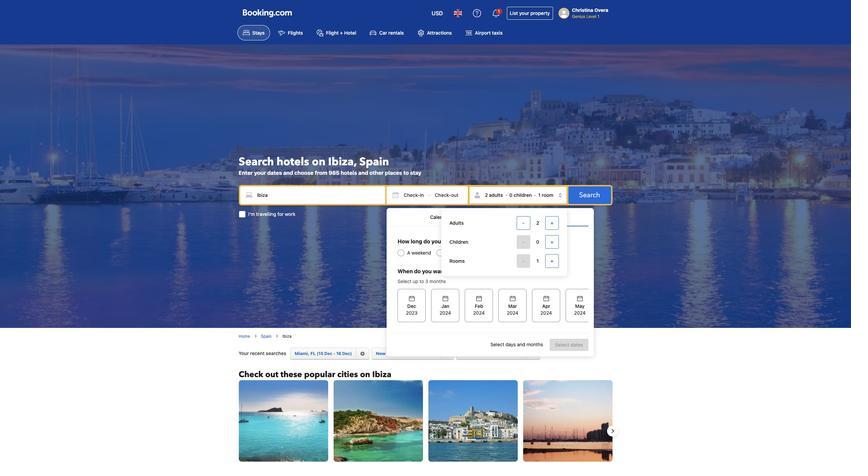 Task type: locate. For each thing, give the bounding box(es) containing it.
want
[[443, 239, 456, 245], [433, 269, 446, 275]]

search
[[239, 155, 274, 170], [580, 191, 601, 200]]

do
[[424, 239, 431, 245], [415, 269, 421, 275]]

months right days
[[527, 342, 544, 348]]

0 horizontal spatial ibiza
[[283, 334, 292, 339]]

·
[[506, 192, 507, 198], [535, 192, 536, 198]]

jan inside las vegas, nv (2 jan - 5 jan)
[[499, 352, 506, 357]]

0 vertical spatial dec
[[408, 304, 417, 310]]

4 2024 from the left
[[541, 311, 553, 316]]

1 horizontal spatial months
[[527, 342, 544, 348]]

3 - button from the top
[[517, 255, 531, 268]]

out for check
[[266, 370, 279, 381]]

0
[[510, 192, 513, 198], [537, 239, 540, 245]]

1 vertical spatial do
[[415, 269, 421, 275]]

i'm
[[248, 211, 255, 217], [527, 215, 534, 220]]

las
[[461, 351, 469, 357]]

+
[[340, 30, 343, 36], [448, 188, 451, 193], [551, 220, 554, 226], [551, 239, 554, 245], [551, 258, 554, 264]]

jan) for new york, ny
[[428, 352, 437, 357]]

do up up
[[415, 269, 421, 275]]

2
[[486, 192, 488, 198], [537, 220, 540, 226]]

- down days
[[508, 352, 510, 357]]

christina overa genius level 1
[[573, 7, 609, 19]]

2 check- from the left
[[435, 192, 452, 198]]

0 vertical spatial - button
[[517, 217, 531, 230]]

1 horizontal spatial your
[[520, 10, 530, 16]]

york, ny
[[387, 351, 406, 357]]

jan right the york, ny
[[413, 352, 420, 357]]

and left choose
[[284, 170, 293, 176]]

0 vertical spatial 2
[[486, 192, 488, 198]]

Please type your destination search field
[[240, 187, 386, 204]]

0 horizontal spatial do
[[415, 269, 421, 275]]

0 horizontal spatial search
[[239, 155, 274, 170]]

0 horizontal spatial dates
[[268, 170, 282, 176]]

none search field containing search
[[239, 185, 613, 357]]

1 vertical spatial out
[[266, 370, 279, 381]]

- up the other
[[523, 239, 525, 245]]

tab list
[[393, 208, 589, 227]]

to left 3
[[420, 279, 424, 285]]

5
[[424, 352, 427, 357], [511, 352, 513, 357]]

check- for out
[[435, 192, 452, 198]]

0 vertical spatial do
[[424, 239, 431, 245]]

0 horizontal spatial hotels
[[277, 155, 309, 170]]

dec
[[408, 304, 417, 310], [325, 352, 333, 357]]

3 + button from the top
[[546, 255, 559, 268]]

select for select days and months
[[491, 342, 505, 348]]

out left these
[[266, 370, 279, 381]]

1 horizontal spatial spain
[[360, 155, 389, 170]]

usd button
[[428, 5, 447, 21]]

spain inside search hotels on ibiza, spain enter your dates and choose from 985 hotels and other places to stay
[[360, 155, 389, 170]]

0 vertical spatial dates
[[268, 170, 282, 176]]

1 vertical spatial 0
[[537, 239, 540, 245]]

want left the go?
[[433, 269, 446, 275]]

feb
[[475, 304, 484, 310]]

1 + button from the top
[[546, 217, 559, 230]]

1 2024 from the left
[[440, 311, 452, 316]]

your right list
[[520, 10, 530, 16]]

1 vertical spatial hotels
[[341, 170, 357, 176]]

check- right in in the left of the page
[[435, 192, 452, 198]]

1 horizontal spatial i'm
[[527, 215, 534, 220]]

(2 right vegas, nv
[[494, 352, 498, 357]]

dates
[[268, 170, 282, 176], [571, 343, 584, 348]]

jan left feb at the right of page
[[442, 304, 450, 310]]

· right children at the top of page
[[535, 192, 536, 198]]

dec inside dec 2023
[[408, 304, 417, 310]]

check-in
[[404, 192, 424, 198]]

0 vertical spatial hotels
[[277, 155, 309, 170]]

you up 3
[[423, 269, 432, 275]]

· right adults in the top right of the page
[[506, 192, 507, 198]]

search hotels on ibiza, spain enter your dates and choose from 985 hotels and other places to stay
[[239, 155, 422, 176]]

1 horizontal spatial dec
[[408, 304, 417, 310]]

0 horizontal spatial jan
[[413, 352, 420, 357]]

-
[[523, 220, 525, 226], [523, 239, 525, 245], [523, 258, 525, 264], [334, 352, 336, 357], [421, 352, 423, 357], [508, 352, 510, 357]]

1 horizontal spatial select
[[491, 342, 505, 348]]

1 (2 from the left
[[407, 352, 412, 357]]

attractions link
[[412, 25, 458, 41]]

to
[[404, 170, 409, 176], [457, 239, 462, 245], [448, 269, 453, 275], [420, 279, 424, 285]]

next image
[[609, 428, 617, 436]]

hotels up choose
[[277, 155, 309, 170]]

months
[[430, 279, 446, 285], [527, 342, 544, 348]]

miami,&nbsp;fl
 - remove this item from your recent searches image
[[360, 352, 365, 357]]

5 inside new york, ny (2 jan - 5 jan)
[[424, 352, 427, 357]]

dec 2023
[[406, 304, 418, 316]]

cities
[[338, 370, 358, 381]]

+ button
[[546, 217, 559, 230], [546, 236, 559, 249], [546, 255, 559, 268]]

months right 3
[[430, 279, 446, 285]]

how
[[398, 239, 410, 245]]

other
[[511, 250, 523, 256]]

- inside las vegas, nv (2 jan - 5 jan)
[[508, 352, 510, 357]]

2 5 from the left
[[511, 352, 513, 357]]

1 horizontal spatial on
[[360, 370, 371, 381]]

5 right the york, ny
[[424, 352, 427, 357]]

0 horizontal spatial on
[[312, 155, 326, 170]]

calendar button
[[393, 208, 489, 227]]

0 vertical spatial months
[[430, 279, 446, 285]]

flight + hotel link
[[311, 25, 362, 41]]

1 horizontal spatial ibiza
[[373, 370, 392, 381]]

+ for adults
[[551, 220, 554, 226]]

2 for 2
[[537, 220, 540, 226]]

2024 right the 2023
[[440, 311, 452, 316]]

out right svg image
[[452, 192, 459, 198]]

2024
[[440, 311, 452, 316], [474, 311, 485, 316], [507, 311, 519, 316], [541, 311, 553, 316], [575, 311, 586, 316]]

out
[[452, 192, 459, 198], [266, 370, 279, 381]]

0 horizontal spatial your
[[254, 170, 266, 176]]

2 horizontal spatial and
[[518, 342, 526, 348]]

search inside search hotels on ibiza, spain enter your dates and choose from 985 hotels and other places to stay
[[239, 155, 274, 170]]

1 - button from the top
[[517, 217, 531, 230]]

1 horizontal spatial search
[[580, 191, 601, 200]]

(2 inside new york, ny (2 jan - 5 jan)
[[407, 352, 412, 357]]

0 vertical spatial your
[[520, 10, 530, 16]]

(2 inside las vegas, nv (2 jan - 5 jan)
[[494, 352, 498, 357]]

1 horizontal spatial dates
[[571, 343, 584, 348]]

2 horizontal spatial select
[[556, 343, 570, 348]]

search for search
[[580, 191, 601, 200]]

0 horizontal spatial out
[[266, 370, 279, 381]]

5 down days
[[511, 352, 513, 357]]

0 vertical spatial out
[[452, 192, 459, 198]]

you
[[432, 239, 442, 245], [423, 269, 432, 275]]

travelling
[[256, 211, 276, 217]]

check out these popular cities on ibiza section
[[233, 381, 618, 464]]

1 horizontal spatial do
[[424, 239, 431, 245]]

5 for las vegas, nv
[[511, 352, 513, 357]]

san antonio 172 hotels image
[[239, 381, 328, 464]]

2 vertical spatial + button
[[546, 255, 559, 268]]

2024 down apr
[[541, 311, 553, 316]]

(2
[[407, 352, 412, 357], [494, 352, 498, 357]]

miami, fl (15 dec - 16 dec)
[[295, 351, 352, 357]]

2 (2 from the left
[[494, 352, 498, 357]]

ibiza
[[283, 334, 292, 339], [373, 370, 392, 381]]

your right enter
[[254, 170, 266, 176]]

i'm left flexible
[[527, 215, 534, 220]]

2 + button from the top
[[546, 236, 559, 249]]

0 horizontal spatial ·
[[506, 192, 507, 198]]

2024 down "mar"
[[507, 311, 519, 316]]

1 horizontal spatial jan
[[442, 304, 450, 310]]

jan) inside las vegas, nv (2 jan - 5 jan)
[[514, 352, 523, 357]]

0 vertical spatial search
[[239, 155, 274, 170]]

i'm inside button
[[527, 215, 534, 220]]

spain up your recent searches
[[261, 334, 272, 339]]

your
[[239, 351, 249, 357]]

0 horizontal spatial check-
[[404, 192, 420, 198]]

ibiza up searches
[[283, 334, 292, 339]]

0 horizontal spatial months
[[430, 279, 446, 285]]

want down adults
[[443, 239, 456, 245]]

3 2024 from the left
[[507, 311, 519, 316]]

jan for las vegas, nv
[[499, 352, 506, 357]]

5 2024 from the left
[[575, 311, 586, 316]]

and right days
[[518, 342, 526, 348]]

mar
[[509, 304, 517, 310]]

1 horizontal spatial jan)
[[514, 352, 523, 357]]

2024 down may
[[575, 311, 586, 316]]

2024 down feb at the right of page
[[474, 311, 485, 316]]

dates inside search hotels on ibiza, spain enter your dates and choose from 985 hotels and other places to stay
[[268, 170, 282, 176]]

search inside button
[[580, 191, 601, 200]]

0 horizontal spatial 2
[[486, 192, 488, 198]]

to left 'stay'
[[404, 170, 409, 176]]

i'm left travelling
[[248, 211, 255, 217]]

1 horizontal spatial hotels
[[341, 170, 357, 176]]

i'm for i'm flexible
[[527, 215, 534, 220]]

search for search hotels on ibiza, spain enter your dates and choose from 985 hotels and other places to stay
[[239, 155, 274, 170]]

ibiza down new
[[373, 370, 392, 381]]

+ button for 1
[[546, 255, 559, 268]]

hotels down ibiza,
[[341, 170, 357, 176]]

christina
[[573, 7, 594, 13]]

airport taxis
[[476, 30, 503, 36]]

1 vertical spatial - button
[[517, 236, 531, 249]]

0 horizontal spatial dec
[[325, 352, 333, 357]]

jan down days
[[499, 352, 506, 357]]

jan) inside new york, ny (2 jan - 5 jan)
[[428, 352, 437, 357]]

you right the long
[[432, 239, 442, 245]]

1 vertical spatial 2
[[537, 220, 540, 226]]

check
[[239, 370, 263, 381]]

- left "16"
[[334, 352, 336, 357]]

- inside new york, ny (2 jan - 5 jan)
[[421, 352, 423, 357]]

None search field
[[239, 185, 613, 357]]

- right the york, ny
[[421, 352, 423, 357]]

2 horizontal spatial jan
[[499, 352, 506, 357]]

jan) down the select days and months
[[514, 352, 523, 357]]

0 horizontal spatial 5
[[424, 352, 427, 357]]

and left the other
[[359, 170, 369, 176]]

jan
[[442, 304, 450, 310], [413, 352, 420, 357], [499, 352, 506, 357]]

on up from
[[312, 155, 326, 170]]

0 horizontal spatial and
[[284, 170, 293, 176]]

1 vertical spatial you
[[423, 269, 432, 275]]

car
[[380, 30, 388, 36]]

0 horizontal spatial i'm
[[248, 211, 255, 217]]

jan) left las at bottom right
[[428, 352, 437, 357]]

1 5 from the left
[[424, 352, 427, 357]]

1 inside christina overa genius level 1
[[598, 14, 600, 19]]

new
[[376, 351, 386, 357]]

weekend
[[412, 250, 432, 256]]

0 horizontal spatial jan)
[[428, 352, 437, 357]]

0 vertical spatial + button
[[546, 217, 559, 230]]

0 horizontal spatial select
[[398, 279, 412, 285]]

dec up the 2023
[[408, 304, 417, 310]]

1 horizontal spatial check-
[[435, 192, 452, 198]]

places
[[385, 170, 403, 176]]

1 vertical spatial months
[[527, 342, 544, 348]]

1 button
[[488, 5, 505, 21]]

1 horizontal spatial 2
[[537, 220, 540, 226]]

1 horizontal spatial (2
[[494, 352, 498, 357]]

tab list containing calendar
[[393, 208, 589, 227]]

2024 for feb
[[474, 311, 485, 316]]

1 vertical spatial dec
[[325, 352, 333, 357]]

- down the other
[[523, 258, 525, 264]]

(2 right the york, ny
[[407, 352, 412, 357]]

0 down i'm flexible
[[537, 239, 540, 245]]

5 for new york, ny
[[424, 352, 427, 357]]

for
[[278, 211, 284, 217]]

1 horizontal spatial ·
[[535, 192, 536, 198]]

children
[[450, 239, 469, 245]]

enter
[[239, 170, 253, 176]]

spain up the other
[[360, 155, 389, 170]]

2 vertical spatial - button
[[517, 255, 531, 268]]

2 adults · 0 children · 1 room
[[486, 192, 554, 198]]

dec inside miami, fl (15 dec - 16 dec)
[[325, 352, 333, 357]]

check- right svg icon
[[404, 192, 420, 198]]

1 vertical spatial + button
[[546, 236, 559, 249]]

- left i'm flexible
[[523, 220, 525, 226]]

do right the long
[[424, 239, 431, 245]]

1 check- from the left
[[404, 192, 420, 198]]

0 horizontal spatial 0
[[510, 192, 513, 198]]

2 for 2 adults · 0 children · 1 room
[[486, 192, 488, 198]]

5 inside las vegas, nv (2 jan - 5 jan)
[[511, 352, 513, 357]]

+ for rooms
[[551, 258, 554, 264]]

1 horizontal spatial out
[[452, 192, 459, 198]]

1 vertical spatial dates
[[571, 343, 584, 348]]

overa
[[595, 7, 609, 13]]

2 - button from the top
[[517, 236, 531, 249]]

on right cities
[[360, 370, 371, 381]]

jan 2024
[[440, 304, 452, 316]]

dec right (15
[[325, 352, 333, 357]]

select up to 3 months
[[398, 279, 446, 285]]

0 vertical spatial spain
[[360, 155, 389, 170]]

spain
[[360, 155, 389, 170], [261, 334, 272, 339]]

san antonio bay 65 hotels image
[[524, 381, 613, 464]]

home link
[[239, 334, 250, 340]]

check-
[[404, 192, 420, 198], [435, 192, 452, 198]]

i'm flexible
[[527, 215, 551, 220]]

on inside search hotels on ibiza, spain enter your dates and choose from 985 hotels and other places to stay
[[312, 155, 326, 170]]

jan inside new york, ny (2 jan - 5 jan)
[[413, 352, 420, 357]]

1 vertical spatial want
[[433, 269, 446, 275]]

svg image
[[435, 192, 442, 199]]

0 vertical spatial on
[[312, 155, 326, 170]]

- button for 1
[[517, 255, 531, 268]]

0 left children at the top of page
[[510, 192, 513, 198]]

1 vertical spatial spain
[[261, 334, 272, 339]]

2 2024 from the left
[[474, 311, 485, 316]]

ibiza town 238 hotels image
[[429, 381, 518, 464]]

and inside search box
[[518, 342, 526, 348]]

1 vertical spatial your
[[254, 170, 266, 176]]

2024 for mar
[[507, 311, 519, 316]]

2 jan) from the left
[[514, 352, 523, 357]]

when do you want to go?
[[398, 269, 464, 275]]

and
[[284, 170, 293, 176], [359, 170, 369, 176], [518, 342, 526, 348]]

select inside button
[[556, 343, 570, 348]]

0 vertical spatial ibiza
[[283, 334, 292, 339]]

1 horizontal spatial 5
[[511, 352, 513, 357]]

1 vertical spatial search
[[580, 191, 601, 200]]

+ button for 0
[[546, 236, 559, 249]]

- button for 0
[[517, 236, 531, 249]]

1 jan) from the left
[[428, 352, 437, 357]]

0 horizontal spatial (2
[[407, 352, 412, 357]]



Task type: describe. For each thing, give the bounding box(es) containing it.
2024 for may
[[575, 311, 586, 316]]

1 vertical spatial ibiza
[[373, 370, 392, 381]]

adults
[[450, 220, 464, 226]]

check-out
[[435, 192, 459, 198]]

how long do you want to stay?
[[398, 239, 478, 245]]

i'm flexible button
[[489, 208, 589, 227]]

to inside search hotels on ibiza, spain enter your dates and choose from 985 hotels and other places to stay
[[404, 170, 409, 176]]

las vegas, nv (2 jan - 5 jan)
[[461, 351, 523, 357]]

booking.com online hotel reservations image
[[243, 9, 292, 17]]

2 · from the left
[[535, 192, 536, 198]]

these
[[281, 370, 302, 381]]

dates inside button
[[571, 343, 584, 348]]

airport taxis link
[[461, 25, 509, 41]]

may
[[576, 304, 585, 310]]

i'm travelling for work
[[248, 211, 296, 217]]

1 · from the left
[[506, 192, 507, 198]]

rooms
[[450, 258, 465, 264]]

work
[[285, 211, 296, 217]]

feb 2024
[[474, 304, 485, 316]]

ibiza link
[[283, 334, 292, 339]]

flexible
[[535, 215, 551, 220]]

select dates
[[556, 343, 584, 348]]

genius
[[573, 14, 586, 19]]

stay
[[411, 170, 422, 176]]

property
[[531, 10, 551, 16]]

- inside miami, fl (15 dec - 16 dec)
[[334, 352, 336, 357]]

select dates button
[[550, 339, 589, 352]]

to left stay?
[[457, 239, 462, 245]]

1 horizontal spatial and
[[359, 170, 369, 176]]

days
[[506, 342, 516, 348]]

(2 for las vegas, nv
[[494, 352, 498, 357]]

room
[[542, 192, 554, 198]]

spain link
[[261, 334, 272, 340]]

3
[[426, 279, 429, 285]]

a
[[408, 250, 411, 256]]

list your property link
[[507, 7, 554, 20]]

your recent searches
[[239, 351, 287, 357]]

select for select dates
[[556, 343, 570, 348]]

long
[[411, 239, 423, 245]]

usd
[[432, 10, 443, 16]]

flight + hotel
[[326, 30, 357, 36]]

+ for children
[[551, 239, 554, 245]]

select days and months
[[491, 342, 544, 348]]

may 2024
[[575, 304, 586, 316]]

(2 for new york, ny
[[407, 352, 412, 357]]

1 inside button
[[499, 9, 500, 14]]

0 vertical spatial 0
[[510, 192, 513, 198]]

0 horizontal spatial spain
[[261, 334, 272, 339]]

airport
[[476, 30, 491, 36]]

to left the go?
[[448, 269, 453, 275]]

flights
[[288, 30, 303, 36]]

16
[[337, 352, 342, 357]]

go?
[[454, 269, 464, 275]]

rentals
[[389, 30, 404, 36]]

vegas, nv
[[470, 351, 493, 357]]

miami, fl
[[295, 351, 316, 357]]

in
[[420, 192, 424, 198]]

stays
[[253, 30, 265, 36]]

car rentals link
[[365, 25, 410, 41]]

jan) for las vegas, nv
[[514, 352, 523, 357]]

0 vertical spatial you
[[432, 239, 442, 245]]

new york, ny (2 jan - 5 jan)
[[376, 351, 437, 357]]

from
[[315, 170, 328, 176]]

car rentals
[[380, 30, 404, 36]]

2024 for apr
[[541, 311, 553, 316]]

apr 2024
[[541, 304, 553, 316]]

taxis
[[493, 30, 503, 36]]

svg image
[[393, 192, 399, 199]]

985
[[329, 170, 340, 176]]

apr
[[543, 304, 551, 310]]

select for select up to 3 months
[[398, 279, 412, 285]]

your inside search hotels on ibiza, spain enter your dates and choose from 985 hotels and other places to stay
[[254, 170, 266, 176]]

2024 for jan
[[440, 311, 452, 316]]

jan for new york, ny
[[413, 352, 420, 357]]

mar 2024
[[507, 304, 519, 316]]

ibiza,
[[329, 155, 357, 170]]

2023
[[406, 311, 418, 316]]

flight
[[326, 30, 339, 36]]

stays link
[[238, 25, 270, 41]]

up
[[413, 279, 419, 285]]

jan inside the 'jan 2024'
[[442, 304, 450, 310]]

other
[[370, 170, 384, 176]]

0 vertical spatial want
[[443, 239, 456, 245]]

a weekend
[[408, 250, 432, 256]]

(15
[[317, 352, 324, 357]]

dec)
[[343, 352, 352, 357]]

1 vertical spatial on
[[360, 370, 371, 381]]

stay?
[[464, 239, 478, 245]]

when
[[398, 269, 413, 275]]

list your property
[[510, 10, 551, 16]]

adults
[[490, 192, 504, 198]]

i'm for i'm travelling for work
[[248, 211, 255, 217]]

attractions
[[427, 30, 452, 36]]

home
[[239, 334, 250, 339]]

level
[[587, 14, 597, 19]]

+ button for 2
[[546, 217, 559, 230]]

1 horizontal spatial 0
[[537, 239, 540, 245]]

- button for 2
[[517, 217, 531, 230]]

playa d'en bossa 36 hotels image
[[334, 381, 423, 464]]

search button
[[569, 187, 612, 204]]

popular
[[304, 370, 336, 381]]

calendar
[[431, 215, 451, 220]]

check- for in
[[404, 192, 420, 198]]

choose
[[295, 170, 314, 176]]

recent
[[250, 351, 265, 357]]

hotel
[[345, 30, 357, 36]]

out for check-
[[452, 192, 459, 198]]

flights link
[[273, 25, 309, 41]]



Task type: vqa. For each thing, say whether or not it's contained in the screenshot.


